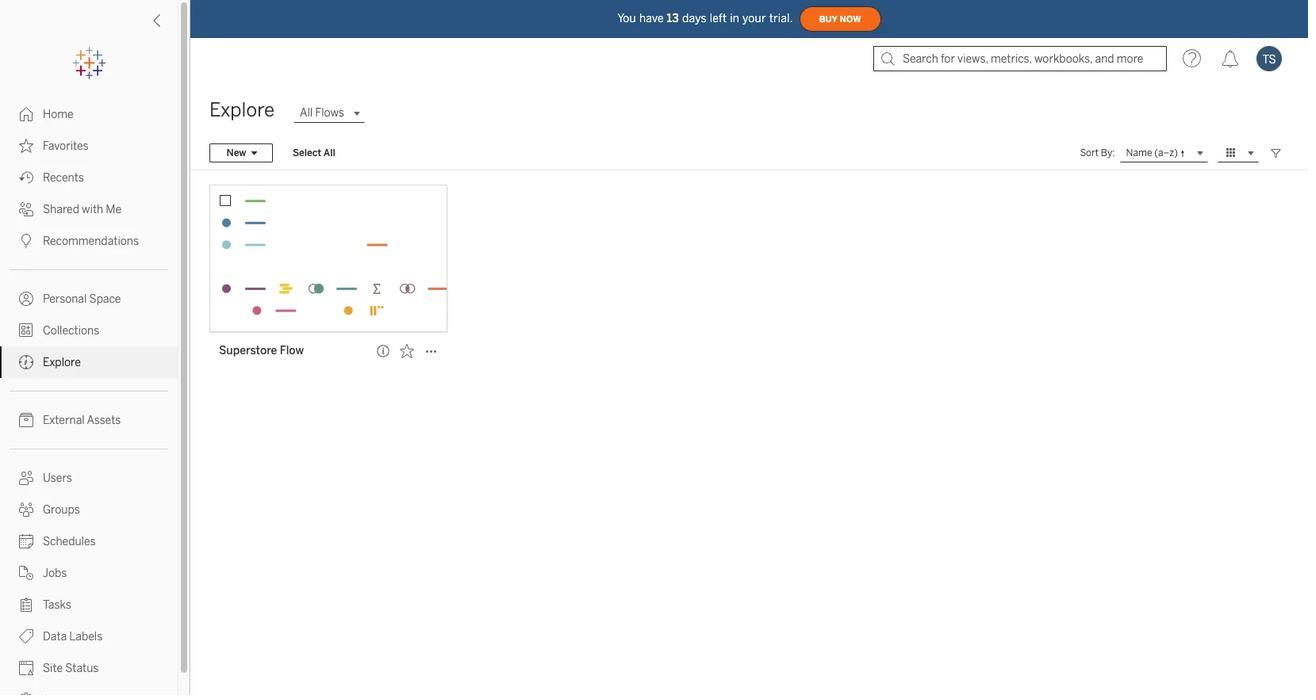 Task type: vqa. For each thing, say whether or not it's contained in the screenshot.
All inside the popup button
yes



Task type: locate. For each thing, give the bounding box(es) containing it.
all inside dropdown button
[[300, 106, 313, 120]]

external
[[43, 414, 85, 428]]

with
[[82, 203, 103, 217]]

0 horizontal spatial all
[[300, 106, 313, 120]]

0 horizontal spatial explore
[[43, 356, 81, 370]]

home link
[[0, 98, 178, 130]]

explore inside main navigation. press the up and down arrow keys to access links. element
[[43, 356, 81, 370]]

groups link
[[0, 494, 178, 526]]

1 horizontal spatial explore
[[209, 98, 275, 121]]

shared with me
[[43, 203, 122, 217]]

in
[[730, 12, 740, 25]]

1 horizontal spatial all
[[324, 148, 335, 159]]

favorites
[[43, 140, 89, 153]]

sort by:
[[1080, 148, 1115, 159]]

assets
[[87, 414, 121, 428]]

flow
[[280, 344, 304, 358]]

jobs
[[43, 567, 67, 581]]

schedules link
[[0, 526, 178, 558]]

me
[[106, 203, 122, 217]]

now
[[840, 14, 861, 24]]

new button
[[209, 144, 273, 163]]

main navigation. press the up and down arrow keys to access links. element
[[0, 98, 178, 696]]

explore down collections
[[43, 356, 81, 370]]

site status link
[[0, 653, 178, 685]]

labels
[[69, 631, 103, 644]]

home
[[43, 108, 74, 121]]

select all button
[[282, 144, 346, 163]]

site
[[43, 663, 63, 676]]

left
[[710, 12, 727, 25]]

sort
[[1080, 148, 1099, 159]]

all
[[300, 106, 313, 120], [324, 148, 335, 159]]

select all
[[293, 148, 335, 159]]

explore
[[209, 98, 275, 121], [43, 356, 81, 370]]

1 vertical spatial all
[[324, 148, 335, 159]]

all left flows at the top
[[300, 106, 313, 120]]

(a–z)
[[1155, 147, 1178, 158]]

your
[[743, 12, 766, 25]]

0 vertical spatial all
[[300, 106, 313, 120]]

collections
[[43, 325, 99, 338]]

groups
[[43, 504, 80, 517]]

trial.
[[769, 12, 793, 25]]

explore up new popup button
[[209, 98, 275, 121]]

space
[[89, 293, 121, 306]]

1 vertical spatial explore
[[43, 356, 81, 370]]

all right select at the left of page
[[324, 148, 335, 159]]

name (a–z)
[[1126, 147, 1178, 158]]



Task type: describe. For each thing, give the bounding box(es) containing it.
buy
[[819, 14, 838, 24]]

status
[[65, 663, 99, 676]]

all flows
[[300, 106, 344, 120]]

recommendations link
[[0, 225, 178, 257]]

external assets
[[43, 414, 121, 428]]

external assets link
[[0, 405, 178, 436]]

by:
[[1101, 148, 1115, 159]]

schedules
[[43, 536, 96, 549]]

superstore
[[219, 344, 277, 358]]

recents
[[43, 171, 84, 185]]

0 vertical spatial explore
[[209, 98, 275, 121]]

13
[[667, 12, 679, 25]]

superstore flow
[[219, 344, 304, 358]]

favorites link
[[0, 130, 178, 162]]

data
[[43, 631, 67, 644]]

buy now button
[[800, 6, 881, 32]]

data labels
[[43, 631, 103, 644]]

all inside button
[[324, 148, 335, 159]]

Search for views, metrics, workbooks, and more text field
[[874, 46, 1167, 71]]

data labels link
[[0, 621, 178, 653]]

shared
[[43, 203, 79, 217]]

name
[[1126, 147, 1153, 158]]

personal space link
[[0, 283, 178, 315]]

recents link
[[0, 162, 178, 194]]

site status
[[43, 663, 99, 676]]

you have 13 days left in your trial.
[[618, 12, 793, 25]]

personal
[[43, 293, 87, 306]]

buy now
[[819, 14, 861, 24]]

grid view image
[[1224, 146, 1239, 160]]

shared with me link
[[0, 194, 178, 225]]

users link
[[0, 463, 178, 494]]

you
[[618, 12, 636, 25]]

users
[[43, 472, 72, 486]]

tasks link
[[0, 590, 178, 621]]

navigation panel element
[[0, 48, 178, 696]]

all flows button
[[294, 104, 365, 123]]

name (a–z) button
[[1120, 144, 1208, 163]]

days
[[682, 12, 707, 25]]

have
[[639, 12, 664, 25]]

new
[[227, 148, 246, 159]]

explore link
[[0, 347, 178, 378]]

jobs link
[[0, 558, 178, 590]]

recommendations
[[43, 235, 139, 248]]

personal space
[[43, 293, 121, 306]]

flows
[[315, 106, 344, 120]]

tasks
[[43, 599, 71, 613]]

collections link
[[0, 315, 178, 347]]

select
[[293, 148, 321, 159]]



